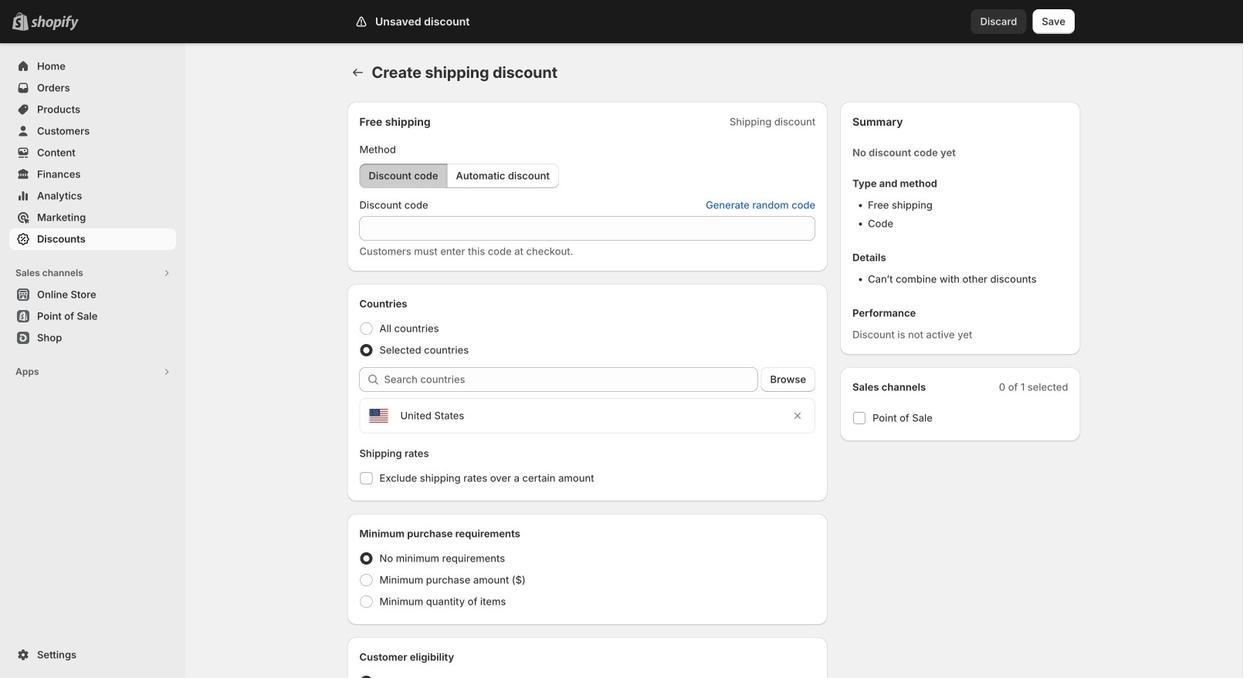 Task type: describe. For each thing, give the bounding box(es) containing it.
Search countries text field
[[384, 368, 758, 392]]

shopify image
[[31, 15, 79, 31]]



Task type: vqa. For each thing, say whether or not it's contained in the screenshot.
SEARCH COUNTRIES text field
yes



Task type: locate. For each thing, give the bounding box(es) containing it.
None text field
[[359, 216, 815, 241]]



